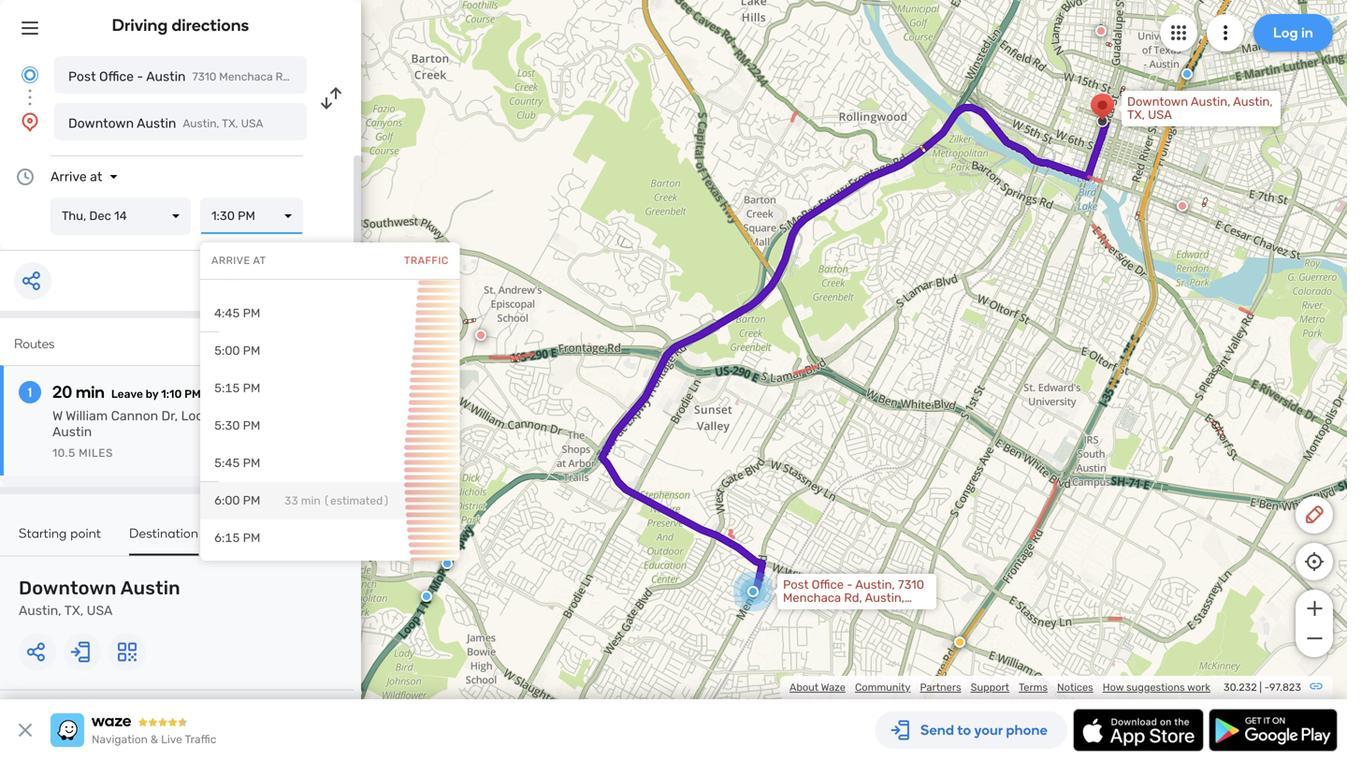 Task type: vqa. For each thing, say whether or not it's contained in the screenshot.
Austin, '-'
yes



Task type: describe. For each thing, give the bounding box(es) containing it.
pm for 5:30 pm
[[243, 418, 261, 433]]

dec
[[89, 209, 111, 223]]

97.823
[[1270, 681, 1302, 694]]

5:30 pm
[[214, 418, 261, 433]]

usa inside the downtown austin, austin, tx, usa
[[1149, 108, 1173, 122]]

1 horizontal spatial arrive
[[212, 254, 251, 267]]

30.232
[[1224, 681, 1258, 694]]

expwy
[[288, 408, 328, 424]]

clock image
[[14, 166, 37, 188]]

by
[[146, 388, 159, 401]]

partners link
[[921, 681, 962, 694]]

0 vertical spatial arrive at
[[51, 169, 102, 184]]

4:45 pm option
[[200, 295, 460, 332]]

pm for 5:00 pm
[[243, 344, 261, 358]]

post office - austin
[[68, 69, 186, 84]]

about
[[790, 681, 819, 694]]

mopac
[[244, 408, 285, 424]]

how suggestions work link
[[1103, 681, 1211, 694]]

zoom out image
[[1303, 627, 1327, 650]]

thu, dec 14
[[62, 209, 127, 223]]

min for 20
[[76, 382, 105, 402]]

about waze link
[[790, 681, 846, 694]]

austin inside w william cannon dr, loop 1 n • mopac expwy austin 10.5 miles
[[52, 424, 92, 439]]

0 horizontal spatial usa
[[87, 603, 113, 618]]

routes
[[14, 336, 55, 351]]

thu,
[[62, 209, 86, 223]]

5:30 pm option
[[200, 407, 460, 445]]

6:00 pm option
[[200, 482, 460, 520]]

1:30
[[212, 209, 235, 223]]

austin down post office - austin button on the left of page
[[137, 116, 176, 131]]

point
[[70, 525, 101, 541]]

loop
[[181, 408, 211, 424]]

thu, dec 14 list box
[[51, 198, 191, 235]]

driving directions
[[112, 15, 249, 35]]

1:30 pm list box
[[200, 198, 303, 235]]

0 horizontal spatial tx,
[[64, 603, 84, 618]]

20 min leave by 1:10 pm
[[52, 382, 201, 402]]

5:15 pm
[[214, 381, 261, 395]]

1 vertical spatial at
[[253, 254, 266, 267]]

navigation & live traffic
[[92, 733, 217, 746]]

pm for 5:15 pm
[[243, 381, 261, 395]]

min for 33
[[301, 494, 321, 507]]

7310
[[899, 578, 925, 592]]

5:15
[[214, 381, 240, 395]]

post for post office - austin, 7310 menchaca rd, austin, texas, united states
[[783, 578, 809, 592]]

6:30
[[214, 568, 240, 583]]

live
[[161, 733, 182, 746]]

location image
[[19, 110, 41, 133]]

office for austin,
[[812, 578, 844, 592]]

1:10
[[161, 388, 182, 401]]

directions
[[172, 15, 249, 35]]

0 vertical spatial downtown austin austin, tx, usa
[[68, 116, 263, 131]]

0 vertical spatial 1
[[28, 384, 32, 400]]

5:00 pm option
[[200, 332, 460, 370]]

downtown austin, austin, tx, usa
[[1128, 95, 1274, 122]]

downtown inside the downtown austin, austin, tx, usa
[[1128, 95, 1189, 109]]

pm inside 20 min leave by 1:10 pm
[[184, 388, 201, 401]]

austin inside button
[[146, 69, 186, 84]]

terms link
[[1019, 681, 1048, 694]]

starting point button
[[19, 525, 101, 554]]

dr,
[[161, 408, 178, 424]]

starting
[[19, 525, 67, 541]]

pm for 6:15 pm
[[243, 531, 261, 545]]

x image
[[14, 719, 37, 741]]

road closed image
[[476, 329, 487, 341]]

office for austin
[[99, 69, 134, 84]]

14
[[114, 209, 127, 223]]

link image
[[1310, 679, 1325, 694]]

1 horizontal spatial usa
[[241, 117, 263, 130]]

support
[[971, 681, 1010, 694]]

5:00
[[214, 344, 240, 358]]

tx, inside the downtown austin, austin, tx, usa
[[1128, 108, 1146, 122]]

united
[[821, 604, 859, 618]]

4:30
[[214, 269, 240, 283]]

0 vertical spatial arrive
[[51, 169, 87, 184]]

how
[[1103, 681, 1125, 694]]

0 horizontal spatial at
[[90, 169, 102, 184]]

5:00 pm
[[214, 344, 261, 358]]

(estimated)
[[323, 494, 390, 507]]

6:15
[[214, 531, 240, 545]]

pm for 4:30 pm
[[243, 269, 261, 283]]

pm for 6:00 pm
[[243, 493, 261, 508]]

1 inside w william cannon dr, loop 1 n • mopac expwy austin 10.5 miles
[[215, 408, 220, 424]]

william
[[66, 408, 108, 424]]

0 horizontal spatial road closed image
[[1096, 25, 1107, 37]]

austin down destination button
[[121, 577, 180, 599]]

1 vertical spatial arrive at
[[212, 254, 266, 267]]

2 vertical spatial downtown
[[19, 577, 117, 599]]

&
[[151, 733, 158, 746]]

1 vertical spatial road closed image
[[1178, 200, 1189, 212]]

terms
[[1019, 681, 1048, 694]]

destination button
[[129, 525, 199, 556]]

support link
[[971, 681, 1010, 694]]



Task type: locate. For each thing, give the bounding box(es) containing it.
30.232 | -97.823
[[1224, 681, 1302, 694]]

0 horizontal spatial min
[[76, 382, 105, 402]]

pm for 4:45 pm
[[243, 306, 261, 321]]

pm right the 1:10
[[184, 388, 201, 401]]

work
[[1188, 681, 1211, 694]]

arrive
[[51, 169, 87, 184], [212, 254, 251, 267]]

2 horizontal spatial tx,
[[1128, 108, 1146, 122]]

5:45 pm option
[[200, 445, 460, 482]]

0 vertical spatial -
[[137, 69, 143, 84]]

1 horizontal spatial post
[[783, 578, 809, 592]]

arrive at up "4:30 pm"
[[212, 254, 266, 267]]

downtown austin austin, tx, usa
[[68, 116, 263, 131], [19, 577, 180, 618]]

min inside 6:00 pm option
[[301, 494, 321, 507]]

5:30
[[214, 418, 240, 433]]

- inside button
[[137, 69, 143, 84]]

austin,
[[1192, 95, 1231, 109], [1234, 95, 1274, 109], [183, 117, 220, 130], [856, 578, 896, 592], [865, 591, 905, 605], [19, 603, 61, 618]]

min
[[76, 382, 105, 402], [301, 494, 321, 507]]

pm right 5:15
[[243, 381, 261, 395]]

pm for 5:45 pm
[[243, 456, 261, 470]]

waze
[[821, 681, 846, 694]]

austin down driving directions
[[146, 69, 186, 84]]

1 horizontal spatial at
[[253, 254, 266, 267]]

hazard image
[[955, 637, 966, 648]]

6:00 pm
[[214, 493, 261, 508]]

traffic
[[404, 254, 449, 267], [185, 733, 217, 746]]

1 horizontal spatial 1
[[215, 408, 220, 424]]

about waze community partners support terms notices how suggestions work
[[790, 681, 1211, 694]]

miles
[[79, 446, 113, 460]]

5:45 pm
[[214, 456, 261, 470]]

1 horizontal spatial -
[[847, 578, 853, 592]]

1 vertical spatial arrive
[[212, 254, 251, 267]]

6:30 pm
[[214, 568, 261, 583]]

5:45
[[214, 456, 240, 470]]

4:30 pm option
[[200, 257, 460, 295]]

pm right 4:45
[[243, 306, 261, 321]]

office down driving
[[99, 69, 134, 84]]

pm for 6:30 pm
[[243, 568, 261, 583]]

6:15 pm option
[[200, 520, 460, 557]]

min up william
[[76, 382, 105, 402]]

pm inside 5:45 pm option
[[243, 456, 261, 470]]

6:15 pm
[[214, 531, 261, 545]]

- for 97.823
[[1265, 681, 1270, 694]]

police image
[[1182, 68, 1193, 80], [442, 558, 453, 569], [421, 591, 432, 602], [351, 687, 362, 698]]

pm inside 4:45 pm option
[[243, 306, 261, 321]]

pm right 4:30
[[243, 269, 261, 283]]

post for post office - austin
[[68, 69, 96, 84]]

pm right 5:00
[[243, 344, 261, 358]]

0 horizontal spatial post
[[68, 69, 96, 84]]

0 horizontal spatial arrive
[[51, 169, 87, 184]]

0 vertical spatial at
[[90, 169, 102, 184]]

pm inside 5:30 pm option
[[243, 418, 261, 433]]

pm inside 6:15 pm option
[[243, 531, 261, 545]]

0 horizontal spatial arrive at
[[51, 169, 102, 184]]

post office - austin button
[[54, 56, 307, 94]]

pm right 6:00
[[243, 493, 261, 508]]

5:15 pm option
[[200, 370, 460, 407]]

arrive up the thu,
[[51, 169, 87, 184]]

pm
[[238, 209, 255, 223], [243, 269, 261, 283], [243, 306, 261, 321], [243, 344, 261, 358], [243, 381, 261, 395], [184, 388, 201, 401], [243, 418, 261, 433], [243, 456, 261, 470], [243, 493, 261, 508], [243, 531, 261, 545], [243, 568, 261, 583]]

zoom in image
[[1303, 597, 1327, 620]]

4:45
[[214, 306, 240, 321]]

1 vertical spatial office
[[812, 578, 844, 592]]

0 horizontal spatial traffic
[[185, 733, 217, 746]]

- for austin,
[[847, 578, 853, 592]]

notices
[[1058, 681, 1094, 694]]

post right current location icon
[[68, 69, 96, 84]]

n
[[223, 408, 232, 424]]

pm for 1:30 pm
[[238, 209, 255, 223]]

- up united
[[847, 578, 853, 592]]

pm right '1:30'
[[238, 209, 255, 223]]

partners
[[921, 681, 962, 694]]

6:00
[[214, 493, 240, 508]]

2 horizontal spatial usa
[[1149, 108, 1173, 122]]

2 vertical spatial -
[[1265, 681, 1270, 694]]

20
[[52, 382, 72, 402]]

1 vertical spatial post
[[783, 578, 809, 592]]

states
[[862, 604, 899, 618]]

office inside button
[[99, 69, 134, 84]]

min right 33
[[301, 494, 321, 507]]

pm inside 5:15 pm option
[[243, 381, 261, 395]]

1 horizontal spatial office
[[812, 578, 844, 592]]

post inside button
[[68, 69, 96, 84]]

pm inside 4:30 pm option
[[243, 269, 261, 283]]

tx,
[[1128, 108, 1146, 122], [222, 117, 238, 130], [64, 603, 84, 618]]

1 vertical spatial min
[[301, 494, 321, 507]]

- right |
[[1265, 681, 1270, 694]]

4:30 pm
[[214, 269, 261, 283]]

post up texas, in the right bottom of the page
[[783, 578, 809, 592]]

leave
[[111, 388, 143, 401]]

4:45 pm
[[214, 306, 261, 321]]

starting point
[[19, 525, 101, 541]]

pencil image
[[1304, 504, 1326, 526]]

1 vertical spatial traffic
[[185, 733, 217, 746]]

arrive up 4:30
[[212, 254, 251, 267]]

|
[[1260, 681, 1263, 694]]

austin down william
[[52, 424, 92, 439]]

0 horizontal spatial office
[[99, 69, 134, 84]]

- down driving
[[137, 69, 143, 84]]

arrive at
[[51, 169, 102, 184], [212, 254, 266, 267]]

6:30 pm option
[[200, 557, 460, 594]]

2 horizontal spatial -
[[1265, 681, 1270, 694]]

post office - austin, 7310 menchaca rd, austin, texas, united states
[[783, 578, 925, 618]]

1 horizontal spatial arrive at
[[212, 254, 266, 267]]

33 min (estimated)
[[285, 494, 390, 507]]

community link
[[856, 681, 911, 694]]

-
[[137, 69, 143, 84], [847, 578, 853, 592], [1265, 681, 1270, 694]]

post inside post office - austin, 7310 menchaca rd, austin, texas, united states
[[783, 578, 809, 592]]

community
[[856, 681, 911, 694]]

at up "4:30 pm"
[[253, 254, 266, 267]]

austin
[[146, 69, 186, 84], [137, 116, 176, 131], [52, 424, 92, 439], [121, 577, 180, 599]]

1
[[28, 384, 32, 400], [215, 408, 220, 424]]

arrive at up the thu,
[[51, 169, 102, 184]]

0 horizontal spatial -
[[137, 69, 143, 84]]

pm right 6:30
[[243, 568, 261, 583]]

navigation
[[92, 733, 148, 746]]

- inside post office - austin, 7310 menchaca rd, austin, texas, united states
[[847, 578, 853, 592]]

w
[[52, 408, 63, 424]]

w william cannon dr, loop 1 n • mopac expwy austin 10.5 miles
[[52, 408, 328, 460]]

1 horizontal spatial min
[[301, 494, 321, 507]]

1 vertical spatial 1
[[215, 408, 220, 424]]

0 vertical spatial road closed image
[[1096, 25, 1107, 37]]

pm inside 6:30 pm option
[[243, 568, 261, 583]]

downtown austin austin, tx, usa down point
[[19, 577, 180, 618]]

0 vertical spatial traffic
[[404, 254, 449, 267]]

office inside post office - austin, 7310 menchaca rd, austin, texas, united states
[[812, 578, 844, 592]]

texas,
[[783, 604, 818, 618]]

1 vertical spatial downtown
[[68, 116, 134, 131]]

road closed image
[[1096, 25, 1107, 37], [1178, 200, 1189, 212]]

pm right 6:15
[[243, 531, 261, 545]]

pm inside 1:30 pm list box
[[238, 209, 255, 223]]

menchaca
[[783, 591, 842, 605]]

1 vertical spatial -
[[847, 578, 853, 592]]

1 left n at the bottom left of the page
[[215, 408, 220, 424]]

driving
[[112, 15, 168, 35]]

pm right the •
[[243, 418, 261, 433]]

notices link
[[1058, 681, 1094, 694]]

33
[[285, 494, 298, 507]]

office
[[99, 69, 134, 84], [812, 578, 844, 592]]

at
[[90, 169, 102, 184], [253, 254, 266, 267]]

suggestions
[[1127, 681, 1186, 694]]

pm inside 5:00 pm option
[[243, 344, 261, 358]]

1 horizontal spatial traffic
[[404, 254, 449, 267]]

post
[[68, 69, 96, 84], [783, 578, 809, 592]]

at up thu, dec 14
[[90, 169, 102, 184]]

0 vertical spatial office
[[99, 69, 134, 84]]

downtown austin austin, tx, usa down post office - austin button on the left of page
[[68, 116, 263, 131]]

0 vertical spatial downtown
[[1128, 95, 1189, 109]]

0 vertical spatial min
[[76, 382, 105, 402]]

- for austin
[[137, 69, 143, 84]]

pm right 5:45
[[243, 456, 261, 470]]

usa
[[1149, 108, 1173, 122], [241, 117, 263, 130], [87, 603, 113, 618]]

1 left 20
[[28, 384, 32, 400]]

1:30 pm
[[212, 209, 255, 223]]

current location image
[[19, 64, 41, 86]]

0 horizontal spatial 1
[[28, 384, 32, 400]]

•
[[236, 408, 241, 424]]

cannon
[[111, 408, 158, 424]]

downtown
[[1128, 95, 1189, 109], [68, 116, 134, 131], [19, 577, 117, 599]]

0 vertical spatial post
[[68, 69, 96, 84]]

destination
[[129, 525, 199, 541]]

1 horizontal spatial tx,
[[222, 117, 238, 130]]

10.5
[[52, 446, 76, 460]]

1 horizontal spatial road closed image
[[1178, 200, 1189, 212]]

rd,
[[845, 591, 863, 605]]

pm inside 6:00 pm option
[[243, 493, 261, 508]]

office left rd,
[[812, 578, 844, 592]]

1 vertical spatial downtown austin austin, tx, usa
[[19, 577, 180, 618]]



